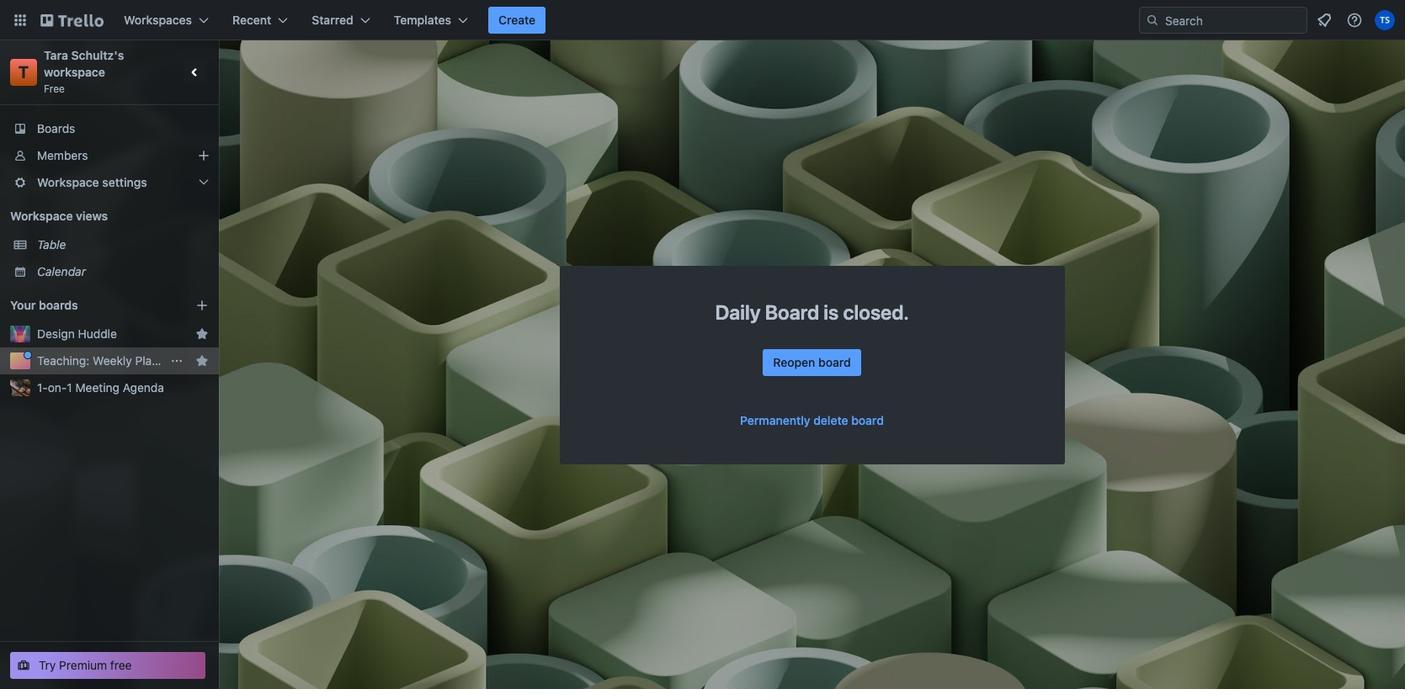 Task type: locate. For each thing, give the bounding box(es) containing it.
workspaces
[[124, 13, 192, 27]]

1 starred icon image from the top
[[195, 328, 209, 341]]

tara
[[44, 48, 68, 62]]

try
[[39, 658, 56, 673]]

workspace views
[[10, 209, 108, 223]]

your boards
[[10, 298, 78, 312]]

design huddle
[[37, 327, 117, 341]]

design
[[37, 327, 75, 341]]

1
[[67, 381, 72, 395]]

1 vertical spatial starred icon image
[[195, 354, 209, 368]]

workspace
[[37, 175, 99, 189], [10, 209, 73, 223]]

on-
[[48, 381, 67, 395]]

add board image
[[195, 299, 209, 312]]

create
[[498, 13, 536, 27]]

is
[[824, 300, 839, 324]]

try premium free
[[39, 658, 132, 673]]

free
[[110, 658, 132, 673]]

boards
[[39, 298, 78, 312]]

starred
[[312, 13, 353, 27]]

recent
[[232, 13, 271, 27]]

reopen
[[773, 356, 815, 370]]

boards
[[37, 121, 75, 136]]

teaching: weekly planning button
[[37, 353, 182, 370]]

workspace inside popup button
[[37, 175, 99, 189]]

board actions menu image
[[170, 354, 184, 368]]

closed.
[[843, 300, 909, 324]]

templates
[[394, 13, 451, 27]]

daily
[[715, 300, 761, 324]]

board right reopen
[[818, 356, 851, 370]]

1 vertical spatial workspace
[[10, 209, 73, 223]]

agenda
[[123, 381, 164, 395]]

huddle
[[78, 327, 117, 341]]

0 notifications image
[[1314, 10, 1335, 30]]

t link
[[10, 59, 37, 86]]

board
[[818, 356, 851, 370], [851, 414, 884, 428]]

boards link
[[0, 115, 219, 142]]

delete
[[814, 414, 848, 428]]

board right "delete"
[[851, 414, 884, 428]]

meeting
[[75, 381, 120, 395]]

table
[[37, 237, 66, 252]]

1-on-1 meeting agenda link
[[37, 380, 209, 397]]

reopen board button
[[763, 350, 861, 377]]

workspace down members
[[37, 175, 99, 189]]

workspace navigation collapse icon image
[[184, 61, 207, 84]]

0 vertical spatial workspace
[[37, 175, 99, 189]]

permanently delete board button
[[740, 413, 884, 430]]

permanently delete board
[[740, 414, 884, 428]]

starred icon image right board actions menu image
[[195, 354, 209, 368]]

1 horizontal spatial board
[[851, 414, 884, 428]]

calendar link
[[37, 264, 209, 280]]

starred icon image
[[195, 328, 209, 341], [195, 354, 209, 368]]

workspace settings button
[[0, 169, 219, 196]]

starred icon image down add board image
[[195, 328, 209, 341]]

Search field
[[1159, 8, 1307, 33]]

weekly
[[93, 354, 132, 368]]

workspace settings
[[37, 175, 147, 189]]

0 vertical spatial board
[[818, 356, 851, 370]]

0 vertical spatial starred icon image
[[195, 328, 209, 341]]

0 horizontal spatial board
[[818, 356, 851, 370]]

workspace up "table"
[[10, 209, 73, 223]]

2 starred icon image from the top
[[195, 354, 209, 368]]



Task type: describe. For each thing, give the bounding box(es) containing it.
open information menu image
[[1346, 12, 1363, 29]]

templates button
[[384, 7, 478, 34]]

teaching:
[[37, 354, 89, 368]]

workspace
[[44, 65, 105, 79]]

design huddle button
[[37, 326, 189, 343]]

back to home image
[[40, 7, 104, 34]]

recent button
[[222, 7, 298, 34]]

daily board is closed.
[[715, 300, 909, 324]]

tara schultz (taraschultz7) image
[[1375, 10, 1395, 30]]

free
[[44, 83, 65, 95]]

schultz's
[[71, 48, 124, 62]]

permanently
[[740, 414, 811, 428]]

1-
[[37, 381, 48, 395]]

teaching: weekly planning
[[37, 354, 182, 368]]

1-on-1 meeting agenda
[[37, 381, 164, 395]]

tara schultz's workspace link
[[44, 48, 127, 79]]

board
[[765, 300, 819, 324]]

your
[[10, 298, 36, 312]]

tara schultz's workspace free
[[44, 48, 127, 95]]

planning
[[135, 354, 182, 368]]

search image
[[1146, 13, 1159, 27]]

members
[[37, 148, 88, 163]]

workspace for workspace views
[[10, 209, 73, 223]]

t
[[18, 62, 29, 82]]

primary element
[[0, 0, 1405, 40]]

try premium free button
[[10, 653, 205, 679]]

members link
[[0, 142, 219, 169]]

starred button
[[302, 7, 380, 34]]

create button
[[488, 7, 546, 34]]

reopen board
[[773, 356, 851, 370]]

table link
[[37, 237, 209, 253]]

workspaces button
[[114, 7, 219, 34]]

premium
[[59, 658, 107, 673]]

views
[[76, 209, 108, 223]]

workspace for workspace settings
[[37, 175, 99, 189]]

your boards with 3 items element
[[10, 296, 170, 316]]

calendar
[[37, 264, 86, 279]]

settings
[[102, 175, 147, 189]]

1 vertical spatial board
[[851, 414, 884, 428]]



Task type: vqa. For each thing, say whether or not it's contained in the screenshot.
the Teaching: Weekly Planning
yes



